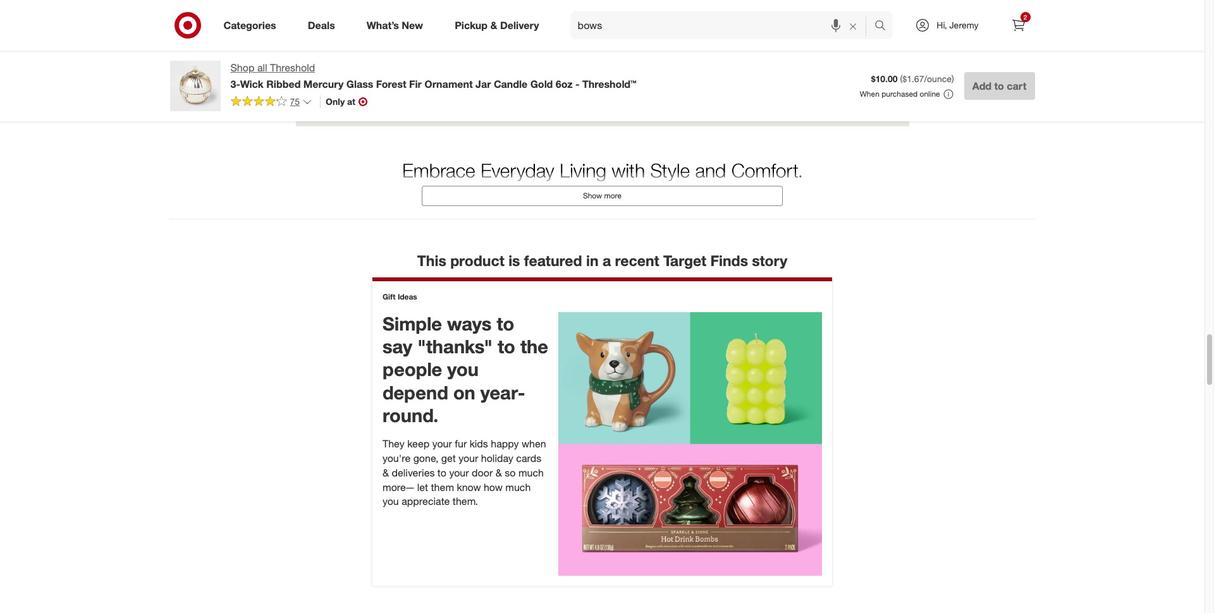 Task type: locate. For each thing, give the bounding box(es) containing it.
the
[[521, 335, 549, 358]]

0 vertical spatial your
[[433, 438, 452, 451]]

&
[[491, 19, 498, 31], [383, 467, 389, 480], [496, 467, 502, 480]]

candle
[[494, 78, 528, 90]]

hi,
[[937, 20, 948, 30]]

your
[[433, 438, 452, 451], [459, 452, 479, 465], [450, 467, 469, 480]]

1 vertical spatial much
[[506, 481, 531, 494]]

your down fur
[[459, 452, 479, 465]]

shop
[[231, 61, 255, 74]]

to left the
[[498, 335, 516, 358]]

2 link
[[1005, 11, 1033, 39]]

more
[[605, 191, 622, 201]]

say
[[383, 335, 413, 358]]

add
[[973, 80, 992, 92]]

keep
[[408, 438, 430, 451]]

you up on
[[448, 358, 479, 381]]

you
[[448, 358, 479, 381], [383, 496, 399, 508]]

mercury
[[304, 78, 344, 90]]

categories link
[[213, 11, 292, 39]]

to right the ways
[[497, 312, 515, 335]]

add to cart
[[973, 80, 1027, 92]]

they keep your fur kids happy when you're gone, get your  holiday cards & deliveries to your door & so much more— let them know how much you appreciate them.
[[383, 438, 547, 508]]

deals link
[[297, 11, 351, 39]]

your up get
[[433, 438, 452, 451]]

6oz
[[556, 78, 573, 90]]

to up them
[[438, 467, 447, 480]]

what's new link
[[356, 11, 439, 39]]

0 vertical spatial you
[[448, 358, 479, 381]]

gift ideas
[[383, 292, 417, 302]]

appreciate
[[402, 496, 450, 508]]

pickup
[[455, 19, 488, 31]]

to
[[995, 80, 1005, 92], [497, 312, 515, 335], [498, 335, 516, 358], [438, 467, 447, 480]]

this product is featured in a recent target finds story
[[418, 252, 788, 270]]

What can we help you find? suggestions appear below search field
[[570, 11, 878, 39]]

a
[[603, 252, 611, 270]]

threshold™
[[583, 78, 637, 90]]

1 vertical spatial you
[[383, 496, 399, 508]]

add to cart button
[[965, 72, 1036, 100]]

much down so
[[506, 481, 531, 494]]

at
[[347, 96, 356, 107]]

pickup & delivery
[[455, 19, 539, 31]]

is
[[509, 252, 520, 270]]

to right add at the top of the page
[[995, 80, 1005, 92]]

you down more—
[[383, 496, 399, 508]]

what's new
[[367, 19, 423, 31]]

much down cards
[[519, 467, 544, 480]]

& right pickup
[[491, 19, 498, 31]]

2 vertical spatial your
[[450, 467, 469, 480]]

them.
[[453, 496, 478, 508]]

threshold
[[270, 61, 315, 74]]

cart
[[1008, 80, 1027, 92]]

3-
[[231, 78, 240, 90]]

get
[[442, 452, 456, 465]]

simple ways to say "thanks" to the people you depend on year- round.
[[383, 312, 549, 427]]

much
[[519, 467, 544, 480], [506, 481, 531, 494]]

round.
[[383, 404, 439, 427]]

1 vertical spatial your
[[459, 452, 479, 465]]

0 horizontal spatial you
[[383, 496, 399, 508]]

fur
[[455, 438, 467, 451]]

they
[[383, 438, 405, 451]]

fir
[[409, 78, 422, 90]]

deals
[[308, 19, 335, 31]]

to inside "button"
[[995, 80, 1005, 92]]

featured
[[524, 252, 583, 270]]

gift
[[383, 292, 396, 302]]

when
[[860, 89, 880, 99]]

show
[[583, 191, 602, 201]]

1 horizontal spatial you
[[448, 358, 479, 381]]

depend
[[383, 381, 449, 404]]

& down the you're
[[383, 467, 389, 480]]

/ounce
[[925, 74, 952, 84]]

your up know in the bottom of the page
[[450, 467, 469, 480]]

"thanks"
[[418, 335, 493, 358]]

jeremy
[[950, 20, 979, 30]]

gold
[[531, 78, 553, 90]]

$1.67
[[903, 74, 925, 84]]

you inside they keep your fur kids happy when you're gone, get your  holiday cards & deliveries to your door & so much more— let them know how much you appreciate them.
[[383, 496, 399, 508]]



Task type: vqa. For each thing, say whether or not it's contained in the screenshot.
"thanks"
yes



Task type: describe. For each thing, give the bounding box(es) containing it.
only at
[[326, 96, 356, 107]]

show more
[[583, 191, 622, 201]]

ideas
[[398, 292, 417, 302]]

what's
[[367, 19, 399, 31]]

image of 3-wick ribbed mercury glass forest fir ornament jar candle gold 6oz - threshold™ image
[[170, 61, 221, 111]]

only
[[326, 96, 345, 107]]

)
[[952, 74, 955, 84]]

happy
[[491, 438, 519, 451]]

target
[[664, 252, 707, 270]]

when
[[522, 438, 547, 451]]

holiday
[[481, 452, 514, 465]]

door
[[472, 467, 493, 480]]

delivery
[[500, 19, 539, 31]]

jar
[[476, 78, 491, 90]]

new
[[402, 19, 423, 31]]

purchased
[[882, 89, 918, 99]]

ways
[[447, 312, 492, 335]]

all
[[257, 61, 267, 74]]

product
[[451, 252, 505, 270]]

online
[[920, 89, 941, 99]]

you're
[[383, 452, 411, 465]]

finds
[[711, 252, 749, 270]]

ribbed
[[267, 78, 301, 90]]

$10.00
[[872, 74, 898, 84]]

know
[[457, 481, 481, 494]]

ornament
[[425, 78, 473, 90]]

show more button
[[422, 186, 783, 206]]

in
[[587, 252, 599, 270]]

pickup & delivery link
[[444, 11, 555, 39]]

them
[[431, 481, 454, 494]]

gone,
[[414, 452, 439, 465]]

forest
[[376, 78, 407, 90]]

hi, jeremy
[[937, 20, 979, 30]]

you inside simple ways to say "thanks" to the people you depend on year- round.
[[448, 358, 479, 381]]

story
[[753, 252, 788, 270]]

wick
[[240, 78, 264, 90]]

2
[[1024, 13, 1028, 21]]

when purchased online
[[860, 89, 941, 99]]

so
[[505, 467, 516, 480]]

$10.00 ( $1.67 /ounce )
[[872, 74, 955, 84]]

shop all threshold 3-wick ribbed mercury glass forest fir ornament jar candle gold 6oz - threshold™
[[231, 61, 637, 90]]

on
[[454, 381, 476, 404]]

75 link
[[231, 95, 313, 110]]

more—
[[383, 481, 415, 494]]

glass
[[347, 78, 374, 90]]

recent
[[615, 252, 660, 270]]

people
[[383, 358, 442, 381]]

75
[[290, 96, 300, 107]]

search button
[[870, 11, 900, 42]]

(
[[901, 74, 903, 84]]

how
[[484, 481, 503, 494]]

let
[[417, 481, 428, 494]]

year-
[[481, 381, 526, 404]]

0 vertical spatial much
[[519, 467, 544, 480]]

& left so
[[496, 467, 502, 480]]

simple ways to say "thanks" to the people you depend on year-round. image
[[559, 312, 823, 576]]

-
[[576, 78, 580, 90]]

kids
[[470, 438, 488, 451]]

categories
[[224, 19, 276, 31]]

simple
[[383, 312, 442, 335]]

this
[[418, 252, 447, 270]]

search
[[870, 20, 900, 33]]

to inside they keep your fur kids happy when you're gone, get your  holiday cards & deliveries to your door & so much more— let them know how much you appreciate them.
[[438, 467, 447, 480]]

deliveries
[[392, 467, 435, 480]]

& inside pickup & delivery link
[[491, 19, 498, 31]]



